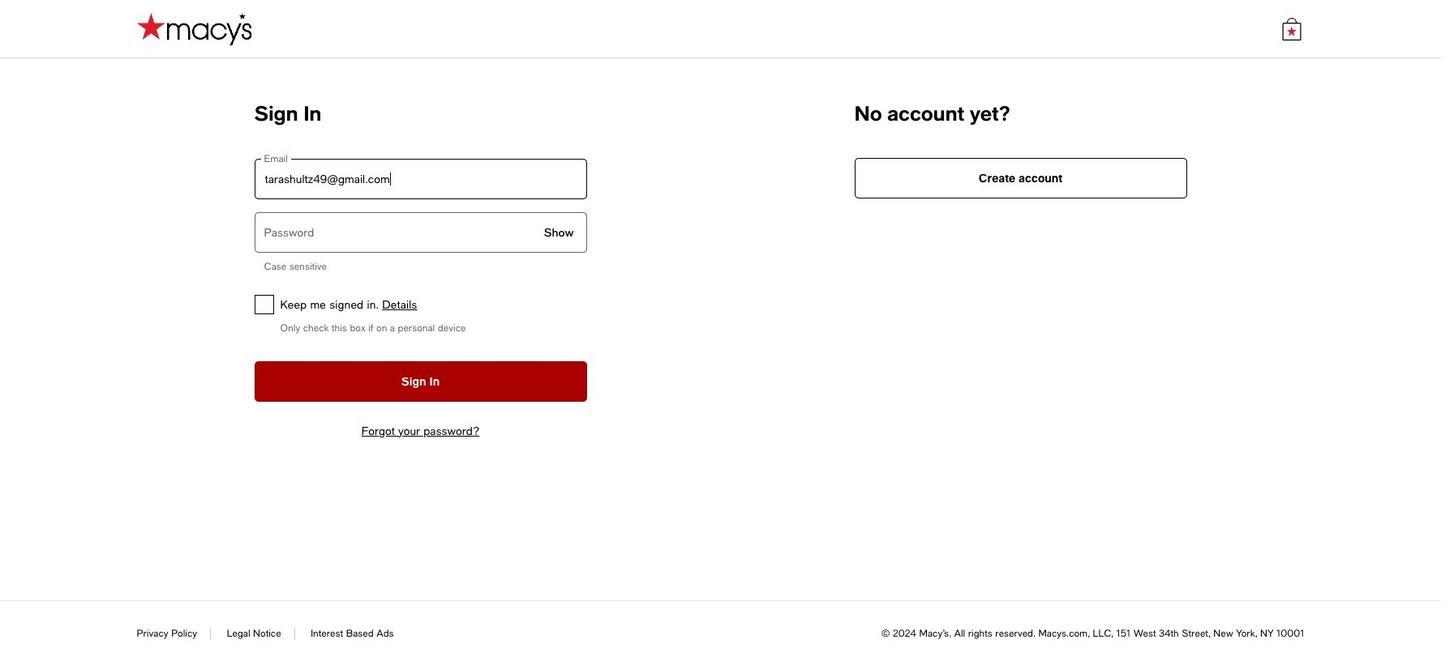Task type: locate. For each thing, give the bounding box(es) containing it.
  password field
[[254, 213, 587, 253]]

  email field
[[254, 159, 587, 200]]

None checkbox
[[254, 295, 274, 315]]



Task type: describe. For each thing, give the bounding box(es) containing it.
shopping bag has 0 items image
[[1280, 17, 1303, 40]]



Task type: vqa. For each thing, say whether or not it's contained in the screenshot.
3rd ui close gr small icon from the top
no



